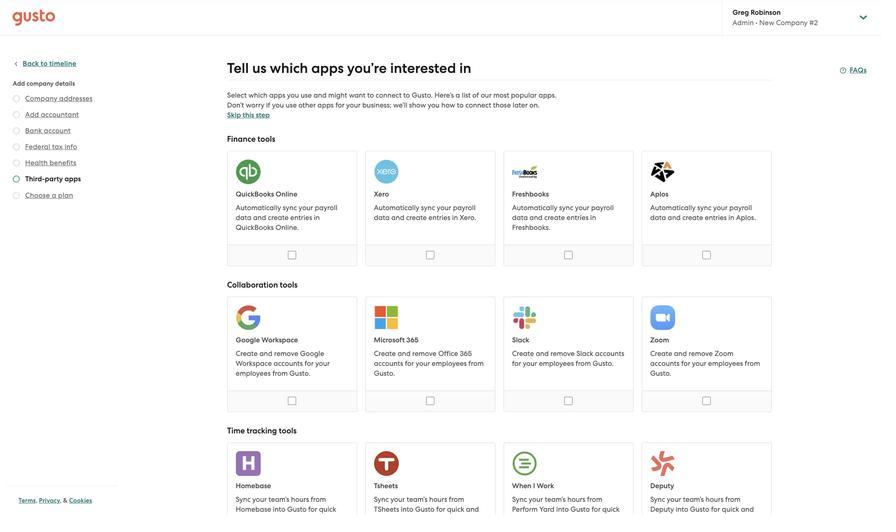 Task type: vqa. For each thing, say whether or not it's contained in the screenshot.
Workspace
yes



Task type: describe. For each thing, give the bounding box(es) containing it.
automatically for xero
[[374, 204, 419, 212]]

freshbooks image
[[512, 160, 537, 184]]

0 vertical spatial slack
[[512, 336, 529, 345]]

•
[[756, 19, 758, 27]]

tsheets
[[374, 506, 399, 514]]

which inside the select which apps you use and might want to connect to gusto. here's a list of our most popular apps. don't worry if you use other apps for your business; we'll show you how to connect those later on.
[[248, 91, 268, 99]]

tsheets image
[[374, 452, 399, 477]]

check image for add
[[13, 111, 20, 118]]

team's for tsheets
[[407, 496, 428, 504]]

none button homebase
[[227, 443, 357, 516]]

info
[[65, 143, 77, 151]]

payroll for freshbooks
[[591, 204, 614, 212]]

from inside sync your team's hours from deputy into gusto for quick an
[[726, 496, 741, 504]]

zoom inside create and remove zoom accounts for your employees from gusto.
[[715, 350, 734, 358]]

#2
[[810, 19, 818, 27]]

create for microsoft 365
[[374, 350, 396, 358]]

terms
[[19, 498, 36, 505]]

add for add accountant
[[25, 111, 39, 119]]

automatically for quickbooks online
[[236, 204, 281, 212]]

entries for xero
[[429, 214, 451, 222]]

none button google workspace
[[227, 297, 357, 413]]

create for quickbooks online
[[268, 214, 289, 222]]

3 check image from the top
[[13, 176, 20, 183]]

employees inside create and remove zoom accounts for your employees from gusto.
[[708, 360, 743, 368]]

cookies
[[69, 498, 92, 505]]

tax
[[52, 143, 63, 151]]

none button 'deputy'
[[642, 443, 772, 516]]

you're
[[347, 60, 387, 77]]

check image for federal
[[13, 144, 20, 151]]

and inside create and remove slack accounts for your employees from gusto.
[[536, 350, 549, 358]]

for inside create and remove office 365 accounts for your employees from gusto.
[[405, 360, 414, 368]]

gusto inside sync your team's hours from perform yard into gusto for quic
[[571, 506, 590, 514]]

your inside automatically sync your payroll data and create entries in freshbooks.
[[575, 204, 590, 212]]

for inside sync your team's hours from homebase into gusto for quic
[[308, 506, 317, 514]]

sync for aplos
[[698, 204, 712, 212]]

0 horizontal spatial google
[[236, 336, 260, 345]]

of
[[473, 91, 479, 99]]

automatically sync your payroll data and create entries in aplos.
[[651, 204, 756, 222]]

back
[[23, 59, 39, 68]]

plan
[[58, 191, 73, 200]]

to up we'll
[[403, 91, 410, 99]]

for inside create and remove google workspace accounts for your employees from gusto.
[[305, 360, 314, 368]]

1 vertical spatial connect
[[466, 101, 492, 109]]

bank account
[[25, 127, 71, 135]]

privacy
[[39, 498, 60, 505]]

and inside automatically sync your payroll data and create entries in quickbooks online.
[[253, 214, 266, 222]]

gusto for homebase
[[287, 506, 307, 514]]

might
[[328, 91, 347, 99]]

account
[[44, 127, 71, 135]]

xero.
[[460, 214, 477, 222]]

show
[[409, 101, 426, 109]]

your inside create and remove office 365 accounts for your employees from gusto.
[[416, 360, 430, 368]]

google inside create and remove google workspace accounts for your employees from gusto.
[[300, 350, 324, 358]]

gusto. inside create and remove zoom accounts for your employees from gusto.
[[651, 370, 672, 378]]

your inside automatically sync your payroll data and create entries in xero.
[[437, 204, 451, 212]]

create for aplos
[[683, 214, 703, 222]]

entries for aplos
[[705, 214, 727, 222]]

tracking
[[247, 427, 277, 436]]

health benefits button
[[25, 158, 76, 168]]

accounts inside create and remove zoom accounts for your employees from gusto.
[[651, 360, 680, 368]]

automatically sync your payroll data and create entries in quickbooks online.
[[236, 204, 338, 232]]

details
[[55, 80, 75, 87]]

none button the xero
[[365, 151, 495, 267]]

apps.
[[539, 91, 557, 99]]

tell us which apps you're interested in
[[227, 60, 472, 77]]

choose a plan
[[25, 191, 73, 200]]

tell
[[227, 60, 249, 77]]

hours for tsheets
[[429, 496, 447, 504]]

federal tax info button
[[25, 142, 77, 152]]

sync your team's hours from deputy into gusto for quick an
[[651, 496, 754, 516]]

faqs
[[850, 66, 867, 75]]

remove for google workspace
[[274, 350, 298, 358]]

and inside create and remove zoom accounts for your employees from gusto.
[[674, 350, 687, 358]]

quickbooks online
[[236, 190, 297, 199]]

for inside sync your team's hours from tsheets into gusto for quick an
[[436, 506, 445, 514]]

microsoft 365
[[374, 336, 419, 345]]

when i work
[[512, 482, 554, 491]]

from inside sync your team's hours from perform yard into gusto for quic
[[587, 496, 603, 504]]

health
[[25, 159, 48, 167]]

accounts inside create and remove office 365 accounts for your employees from gusto.
[[374, 360, 403, 368]]

data for freshbooks
[[512, 214, 528, 222]]

accounts inside create and remove slack accounts for your employees from gusto.
[[595, 350, 625, 358]]

third-
[[25, 175, 45, 184]]

finance tools
[[227, 135, 275, 144]]

2 vertical spatial tools
[[279, 427, 297, 436]]

&
[[63, 498, 68, 505]]

from inside sync your team's hours from homebase into gusto for quic
[[311, 496, 326, 504]]

company inside the greg robinson admin • new company #2
[[776, 19, 808, 27]]

for inside create and remove zoom accounts for your employees from gusto.
[[682, 360, 691, 368]]

party
[[45, 175, 63, 184]]

your inside the select which apps you use and might want to connect to gusto. here's a list of our most popular apps. don't worry if you use other apps for your business; we'll show you how to connect those later on.
[[346, 101, 361, 109]]

automatically sync your payroll data and create entries in xero.
[[374, 204, 477, 222]]

other
[[299, 101, 316, 109]]

select which apps you use and might want to connect to gusto. here's a list of our most popular apps. don't worry if you use other apps for your business; we'll show you how to connect those later on.
[[227, 91, 557, 109]]

bank account button
[[25, 126, 71, 136]]

create for xero
[[406, 214, 427, 222]]

your inside sync your team's hours from homebase into gusto for quic
[[252, 496, 267, 504]]

don't
[[227, 101, 244, 109]]

greg
[[733, 8, 749, 17]]

your inside create and remove slack accounts for your employees from gusto.
[[523, 360, 537, 368]]

health benefits
[[25, 159, 76, 167]]

this
[[243, 111, 254, 120]]

your inside sync your team's hours from perform yard into gusto for quic
[[529, 496, 543, 504]]

apps up might in the top left of the page
[[311, 60, 344, 77]]

us
[[252, 60, 267, 77]]

skip this step button
[[227, 111, 270, 120]]

2 horizontal spatial you
[[428, 101, 440, 109]]

0 horizontal spatial connect
[[376, 91, 402, 99]]

on.
[[530, 101, 540, 109]]

1 homebase from the top
[[236, 482, 271, 491]]

your inside create and remove zoom accounts for your employees from gusto.
[[692, 360, 707, 368]]

gusto. inside create and remove google workspace accounts for your employees from gusto.
[[290, 370, 311, 378]]

gusto. inside create and remove office 365 accounts for your employees from gusto.
[[374, 370, 395, 378]]

federal tax info
[[25, 143, 77, 151]]

greg robinson admin • new company #2
[[733, 8, 818, 27]]

a inside the select which apps you use and might want to connect to gusto. here's a list of our most popular apps. don't worry if you use other apps for your business; we'll show you how to connect those later on.
[[456, 91, 460, 99]]

sync your team's hours from perform yard into gusto for quic
[[512, 496, 620, 516]]

1 deputy from the top
[[651, 482, 674, 491]]

to down list
[[457, 101, 464, 109]]

our
[[481, 91, 492, 99]]

sync for homebase
[[236, 496, 251, 504]]

in for freshbooks
[[591, 214, 596, 222]]

sync your team's hours from tsheets into gusto for quick an
[[374, 496, 479, 516]]

most
[[494, 91, 509, 99]]

we'll
[[393, 101, 408, 109]]

time
[[227, 427, 245, 436]]

when i work image
[[512, 452, 537, 477]]

quickbooks inside automatically sync your payroll data and create entries in quickbooks online.
[[236, 224, 274, 232]]

homebase image
[[236, 452, 261, 477]]

accountant
[[41, 111, 79, 119]]

addresses
[[59, 95, 93, 103]]

365 inside create and remove office 365 accounts for your employees from gusto.
[[460, 350, 472, 358]]

gusto for deputy
[[690, 506, 710, 514]]

robinson
[[751, 8, 781, 17]]

gusto. inside create and remove slack accounts for your employees from gusto.
[[593, 360, 614, 368]]

for inside create and remove slack accounts for your employees from gusto.
[[512, 360, 521, 368]]

none button quickbooks online
[[227, 151, 357, 267]]

in for quickbooks online
[[314, 214, 320, 222]]

choose
[[25, 191, 50, 200]]

create and remove google workspace accounts for your employees from gusto.
[[236, 350, 330, 378]]

and inside create and remove office 365 accounts for your employees from gusto.
[[398, 350, 411, 358]]

remove for microsoft 365
[[412, 350, 437, 358]]

0 vertical spatial use
[[301, 91, 312, 99]]

data for quickbooks online
[[236, 214, 252, 222]]

data for xero
[[374, 214, 390, 222]]

step
[[256, 111, 270, 120]]

third-party apps
[[25, 175, 81, 184]]

aplos.
[[736, 214, 756, 222]]

none button slack
[[504, 297, 634, 413]]

benefits
[[49, 159, 76, 167]]

none button freshbooks
[[504, 151, 634, 267]]

your inside sync your team's hours from deputy into gusto for quick an
[[667, 496, 682, 504]]

interested
[[390, 60, 456, 77]]

aplos
[[651, 190, 669, 199]]

check image for choose
[[13, 192, 20, 199]]

yard
[[540, 506, 555, 514]]

deputy image
[[651, 452, 675, 477]]

choose a plan button
[[25, 191, 73, 201]]

entries for quickbooks online
[[290, 214, 312, 222]]

terms , privacy , & cookies
[[19, 498, 92, 505]]

company inside button
[[25, 95, 57, 103]]

none button microsoft 365
[[365, 297, 495, 413]]

when
[[512, 482, 532, 491]]

xero image
[[374, 160, 399, 184]]

and inside the select which apps you use and might want to connect to gusto. here's a list of our most popular apps. don't worry if you use other apps for your business; we'll show you how to connect those later on.
[[314, 91, 327, 99]]

from inside create and remove google workspace accounts for your employees from gusto.
[[273, 370, 288, 378]]

remove for zoom
[[689, 350, 713, 358]]

federal
[[25, 143, 50, 151]]

worry
[[246, 101, 264, 109]]

privacy link
[[39, 498, 60, 505]]

to up business;
[[367, 91, 374, 99]]

create and remove zoom accounts for your employees from gusto.
[[651, 350, 760, 378]]

team's for when i work
[[545, 496, 566, 504]]

automatically for aplos
[[651, 204, 696, 212]]

third-party apps list
[[13, 94, 114, 202]]

payroll for xero
[[453, 204, 476, 212]]

1 horizontal spatial you
[[287, 91, 299, 99]]

bank
[[25, 127, 42, 135]]

sync for quickbooks online
[[283, 204, 297, 212]]



Task type: locate. For each thing, give the bounding box(es) containing it.
faqs button
[[840, 66, 867, 76]]

sync inside automatically sync your payroll data and create entries in aplos.
[[698, 204, 712, 212]]

data inside automatically sync your payroll data and create entries in quickbooks online.
[[236, 214, 252, 222]]

0 vertical spatial google
[[236, 336, 260, 345]]

1 horizontal spatial 365
[[460, 350, 472, 358]]

365 right microsoft
[[407, 336, 419, 345]]

office
[[438, 350, 458, 358]]

0 vertical spatial homebase
[[236, 482, 271, 491]]

0 horizontal spatial company
[[25, 95, 57, 103]]

1 entries from the left
[[290, 214, 312, 222]]

4 team's from the left
[[683, 496, 704, 504]]

data for aplos
[[651, 214, 666, 222]]

sync inside automatically sync your payroll data and create entries in quickbooks online.
[[283, 204, 297, 212]]

accounts inside create and remove google workspace accounts for your employees from gusto.
[[274, 360, 303, 368]]

for inside sync your team's hours from deputy into gusto for quick an
[[711, 506, 720, 514]]

create and remove office 365 accounts for your employees from gusto.
[[374, 350, 484, 378]]

1 horizontal spatial slack
[[577, 350, 594, 358]]

hours for when i work
[[568, 496, 586, 504]]

0 vertical spatial deputy
[[651, 482, 674, 491]]

none button containing google workspace
[[227, 297, 357, 413]]

create down google workspace
[[236, 350, 258, 358]]

4 entries from the left
[[705, 214, 727, 222]]

automatically inside automatically sync your payroll data and create entries in aplos.
[[651, 204, 696, 212]]

team's inside sync your team's hours from homebase into gusto for quic
[[269, 496, 289, 504]]

0 horizontal spatial 365
[[407, 336, 419, 345]]

0 vertical spatial add
[[13, 80, 25, 87]]

0 horizontal spatial add
[[13, 80, 25, 87]]

deputy inside sync your team's hours from deputy into gusto for quick an
[[651, 506, 674, 514]]

3 into from the left
[[556, 506, 569, 514]]

into inside sync your team's hours from deputy into gusto for quick an
[[676, 506, 689, 514]]

1 hours from the left
[[291, 496, 309, 504]]

3 entries from the left
[[567, 214, 589, 222]]

sync for freshbooks
[[559, 204, 574, 212]]

you down here's
[[428, 101, 440, 109]]

tools
[[258, 135, 275, 144], [280, 281, 298, 290], [279, 427, 297, 436]]

0 horizontal spatial which
[[248, 91, 268, 99]]

4 check image from the top
[[13, 192, 20, 199]]

3 gusto from the left
[[571, 506, 590, 514]]

apps up plan
[[65, 175, 81, 184]]

data down aplos in the right of the page
[[651, 214, 666, 222]]

1 horizontal spatial company
[[776, 19, 808, 27]]

create inside automatically sync your payroll data and create entries in aplos.
[[683, 214, 703, 222]]

none button containing homebase
[[227, 443, 357, 516]]

company addresses
[[25, 95, 93, 103]]

2 deputy from the top
[[651, 506, 674, 514]]

1 horizontal spatial google
[[300, 350, 324, 358]]

0 vertical spatial connect
[[376, 91, 402, 99]]

sync for when i work
[[512, 496, 527, 504]]

apps down might in the top left of the page
[[318, 101, 334, 109]]

team's for homebase
[[269, 496, 289, 504]]

gusto inside sync your team's hours from homebase into gusto for quic
[[287, 506, 307, 514]]

check image
[[13, 95, 20, 102], [13, 160, 20, 167], [13, 176, 20, 183]]

data
[[236, 214, 252, 222], [374, 214, 390, 222], [512, 214, 528, 222], [651, 214, 666, 222]]

finance
[[227, 135, 256, 144]]

1 quickbooks from the top
[[236, 190, 274, 199]]

for inside the select which apps you use and might want to connect to gusto. here's a list of our most popular apps. don't worry if you use other apps for your business; we'll show you how to connect those later on.
[[336, 101, 345, 109]]

1 vertical spatial company
[[25, 95, 57, 103]]

check image for company
[[13, 95, 20, 102]]

4 data from the left
[[651, 214, 666, 222]]

remove
[[274, 350, 298, 358], [412, 350, 437, 358], [551, 350, 575, 358], [689, 350, 713, 358]]

into
[[273, 506, 286, 514], [401, 506, 414, 514], [556, 506, 569, 514], [676, 506, 689, 514]]

new
[[760, 19, 775, 27]]

employees inside create and remove slack accounts for your employees from gusto.
[[539, 360, 574, 368]]

, left &
[[60, 498, 62, 505]]

1 automatically from the left
[[236, 204, 281, 212]]

gusto inside sync your team's hours from deputy into gusto for quick an
[[690, 506, 710, 514]]

1 horizontal spatial which
[[270, 60, 308, 77]]

automatically
[[236, 204, 281, 212], [374, 204, 419, 212], [512, 204, 558, 212], [651, 204, 696, 212]]

none button containing tsheets
[[365, 443, 495, 516]]

3 payroll from the left
[[591, 204, 614, 212]]

employees
[[432, 360, 467, 368], [539, 360, 574, 368], [708, 360, 743, 368], [236, 370, 271, 378]]

2 check image from the top
[[13, 160, 20, 167]]

1 vertical spatial zoom
[[715, 350, 734, 358]]

check image left bank at the left top of the page
[[13, 128, 20, 135]]

1 vertical spatial workspace
[[236, 360, 272, 368]]

1 vertical spatial use
[[286, 101, 297, 109]]

hours inside sync your team's hours from perform yard into gusto for quic
[[568, 496, 586, 504]]

0 horizontal spatial you
[[272, 101, 284, 109]]

create inside create and remove slack accounts for your employees from gusto.
[[512, 350, 534, 358]]

those
[[493, 101, 511, 109]]

into for homebase
[[273, 506, 286, 514]]

tools down step
[[258, 135, 275, 144]]

none button containing quickbooks online
[[227, 151, 357, 267]]

3 check image from the top
[[13, 144, 20, 151]]

add for add company details
[[13, 80, 25, 87]]

1 vertical spatial a
[[52, 191, 56, 200]]

1 horizontal spatial quick
[[722, 506, 739, 514]]

1 sync from the left
[[283, 204, 297, 212]]

remove inside create and remove zoom accounts for your employees from gusto.
[[689, 350, 713, 358]]

you up other
[[287, 91, 299, 99]]

remove inside create and remove google workspace accounts for your employees from gusto.
[[274, 350, 298, 358]]

tools for collaboration tools
[[280, 281, 298, 290]]

remove inside create and remove slack accounts for your employees from gusto.
[[551, 350, 575, 358]]

company
[[27, 80, 54, 87]]

team's inside sync your team's hours from perform yard into gusto for quic
[[545, 496, 566, 504]]

entries inside automatically sync your payroll data and create entries in aplos.
[[705, 214, 727, 222]]

1 check image from the top
[[13, 111, 20, 118]]

a left plan
[[52, 191, 56, 200]]

0 horizontal spatial zoom
[[651, 336, 669, 345]]

aplos image
[[651, 160, 675, 184]]

homebase inside sync your team's hours from homebase into gusto for quic
[[236, 506, 271, 514]]

none button tsheets
[[365, 443, 495, 516]]

4 create from the left
[[651, 350, 673, 358]]

none button containing when i work
[[504, 443, 634, 516]]

here's
[[435, 91, 454, 99]]

2 into from the left
[[401, 506, 414, 514]]

none button containing microsoft 365
[[365, 297, 495, 413]]

hours inside sync your team's hours from homebase into gusto for quic
[[291, 496, 309, 504]]

2 homebase from the top
[[236, 506, 271, 514]]

2 sync from the left
[[421, 204, 435, 212]]

0 vertical spatial company
[[776, 19, 808, 27]]

google workspace
[[236, 336, 298, 345]]

to inside button
[[41, 59, 48, 68]]

1 vertical spatial deputy
[[651, 506, 674, 514]]

entries inside automatically sync your payroll data and create entries in xero.
[[429, 214, 451, 222]]

quick for deputy
[[722, 506, 739, 514]]

none button containing freshbooks
[[504, 151, 634, 267]]

0 horizontal spatial slack
[[512, 336, 529, 345]]

2 automatically from the left
[[374, 204, 419, 212]]

online
[[276, 190, 297, 199]]

None button
[[227, 151, 357, 267], [365, 151, 495, 267], [504, 151, 634, 267], [642, 151, 772, 267], [227, 297, 357, 413], [365, 297, 495, 413], [504, 297, 634, 413], [642, 297, 772, 413], [227, 443, 357, 516], [365, 443, 495, 516], [504, 443, 634, 516], [642, 443, 772, 516]]

payroll inside automatically sync your payroll data and create entries in aplos.
[[730, 204, 752, 212]]

4 gusto from the left
[[690, 506, 710, 514]]

payroll inside automatically sync your payroll data and create entries in xero.
[[453, 204, 476, 212]]

if
[[266, 101, 270, 109]]

freshbooks.
[[512, 224, 551, 232]]

create for google workspace
[[236, 350, 258, 358]]

none button containing zoom
[[642, 297, 772, 413]]

4 remove from the left
[[689, 350, 713, 358]]

remove inside create and remove office 365 accounts for your employees from gusto.
[[412, 350, 437, 358]]

homebase
[[236, 482, 271, 491], [236, 506, 271, 514]]

1 gusto from the left
[[287, 506, 307, 514]]

sync inside sync your team's hours from perform yard into gusto for quic
[[512, 496, 527, 504]]

3 create from the left
[[512, 350, 534, 358]]

employees inside create and remove office 365 accounts for your employees from gusto.
[[432, 360, 467, 368]]

sync inside sync your team's hours from deputy into gusto for quick an
[[651, 496, 665, 504]]

1 vertical spatial 365
[[460, 350, 472, 358]]

create and remove slack accounts for your employees from gusto.
[[512, 350, 625, 368]]

in
[[460, 60, 472, 77], [314, 214, 320, 222], [452, 214, 458, 222], [591, 214, 596, 222], [729, 214, 735, 222]]

2 quick from the left
[[722, 506, 739, 514]]

check image left third-
[[13, 176, 20, 183]]

,
[[36, 498, 37, 505], [60, 498, 62, 505]]

connect down of
[[466, 101, 492, 109]]

create inside create and remove office 365 accounts for your employees from gusto.
[[374, 350, 396, 358]]

4 hours from the left
[[706, 496, 724, 504]]

time tracking tools
[[227, 427, 297, 436]]

4 into from the left
[[676, 506, 689, 514]]

data inside automatically sync your payroll data and create entries in xero.
[[374, 214, 390, 222]]

apps inside list
[[65, 175, 81, 184]]

2 quickbooks from the top
[[236, 224, 274, 232]]

3 data from the left
[[512, 214, 528, 222]]

skip this step
[[227, 111, 270, 120]]

2 data from the left
[[374, 214, 390, 222]]

1 vertical spatial tools
[[280, 281, 298, 290]]

sync up tsheets
[[374, 496, 389, 504]]

0 vertical spatial which
[[270, 60, 308, 77]]

1 into from the left
[[273, 506, 286, 514]]

later
[[513, 101, 528, 109]]

1 remove from the left
[[274, 350, 298, 358]]

none button aplos
[[642, 151, 772, 267]]

1 quick from the left
[[447, 506, 465, 514]]

1 check image from the top
[[13, 95, 20, 102]]

in for aplos
[[729, 214, 735, 222]]

, left privacy link
[[36, 498, 37, 505]]

payroll for aplos
[[730, 204, 752, 212]]

2 create from the left
[[406, 214, 427, 222]]

check image
[[13, 111, 20, 118], [13, 128, 20, 135], [13, 144, 20, 151], [13, 192, 20, 199]]

2 hours from the left
[[429, 496, 447, 504]]

into inside sync your team's hours from perform yard into gusto for quic
[[556, 506, 569, 514]]

in inside automatically sync your payroll data and create entries in xero.
[[452, 214, 458, 222]]

google
[[236, 336, 260, 345], [300, 350, 324, 358]]

sync for tsheets
[[374, 496, 389, 504]]

4 automatically from the left
[[651, 204, 696, 212]]

1 data from the left
[[236, 214, 252, 222]]

quickbooks down quickbooks online image
[[236, 190, 274, 199]]

payroll for quickbooks online
[[315, 204, 338, 212]]

in for xero
[[452, 214, 458, 222]]

quick
[[447, 506, 465, 514], [722, 506, 739, 514]]

add company details
[[13, 80, 75, 87]]

a
[[456, 91, 460, 99], [52, 191, 56, 200]]

want
[[349, 91, 366, 99]]

zoom
[[651, 336, 669, 345], [715, 350, 734, 358]]

back to timeline
[[23, 59, 76, 68]]

hours
[[291, 496, 309, 504], [429, 496, 447, 504], [568, 496, 586, 504], [706, 496, 724, 504]]

automatically down quickbooks online
[[236, 204, 281, 212]]

1 , from the left
[[36, 498, 37, 505]]

sync for deputy
[[651, 496, 665, 504]]

list
[[462, 91, 471, 99]]

data down quickbooks online
[[236, 214, 252, 222]]

quickbooks left online.
[[236, 224, 274, 232]]

3 sync from the left
[[559, 204, 574, 212]]

in inside automatically sync your payroll data and create entries in freshbooks.
[[591, 214, 596, 222]]

0 vertical spatial 365
[[407, 336, 419, 345]]

2 , from the left
[[60, 498, 62, 505]]

4 sync from the left
[[698, 204, 712, 212]]

check image for health
[[13, 160, 20, 167]]

gusto.
[[412, 91, 433, 99], [593, 360, 614, 368], [290, 370, 311, 378], [374, 370, 395, 378], [651, 370, 672, 378]]

apps up if
[[269, 91, 286, 99]]

quickbooks online image
[[236, 160, 261, 184]]

2 payroll from the left
[[453, 204, 476, 212]]

0 horizontal spatial quick
[[447, 506, 465, 514]]

1 horizontal spatial add
[[25, 111, 39, 119]]

hours inside sync your team's hours from deputy into gusto for quick an
[[706, 496, 724, 504]]

team's for deputy
[[683, 496, 704, 504]]

3 remove from the left
[[551, 350, 575, 358]]

and inside automatically sync your payroll data and create entries in xero.
[[392, 214, 405, 222]]

to right back
[[41, 59, 48, 68]]

your
[[346, 101, 361, 109], [299, 204, 313, 212], [437, 204, 451, 212], [575, 204, 590, 212], [714, 204, 728, 212], [316, 360, 330, 368], [416, 360, 430, 368], [523, 360, 537, 368], [692, 360, 707, 368], [252, 496, 267, 504], [391, 496, 405, 504], [529, 496, 543, 504], [667, 496, 682, 504]]

0 vertical spatial workspace
[[262, 336, 298, 345]]

for inside sync your team's hours from perform yard into gusto for quic
[[592, 506, 601, 514]]

0 vertical spatial quickbooks
[[236, 190, 274, 199]]

3 team's from the left
[[545, 496, 566, 504]]

into for deputy
[[676, 506, 689, 514]]

1 vertical spatial add
[[25, 111, 39, 119]]

0 horizontal spatial a
[[52, 191, 56, 200]]

company addresses button
[[25, 94, 93, 104]]

and
[[314, 91, 327, 99], [253, 214, 266, 222], [392, 214, 405, 222], [530, 214, 543, 222], [668, 214, 681, 222], [260, 350, 273, 358], [398, 350, 411, 358], [536, 350, 549, 358], [674, 350, 687, 358]]

team's inside sync your team's hours from tsheets into gusto for quick an
[[407, 496, 428, 504]]

workspace inside create and remove google workspace accounts for your employees from gusto.
[[236, 360, 272, 368]]

microsoft 365 image
[[374, 306, 399, 331]]

create inside create and remove google workspace accounts for your employees from gusto.
[[236, 350, 258, 358]]

1 vertical spatial quickbooks
[[236, 224, 274, 232]]

entries inside automatically sync your payroll data and create entries in quickbooks online.
[[290, 214, 312, 222]]

payroll
[[315, 204, 338, 212], [453, 204, 476, 212], [591, 204, 614, 212], [730, 204, 752, 212]]

1 horizontal spatial a
[[456, 91, 460, 99]]

1 create from the left
[[268, 214, 289, 222]]

popular
[[511, 91, 537, 99]]

0 horizontal spatial use
[[286, 101, 297, 109]]

entries for freshbooks
[[567, 214, 589, 222]]

add up bank at the left top of the page
[[25, 111, 39, 119]]

zoom image
[[651, 306, 675, 331]]

in inside automatically sync your payroll data and create entries in aplos.
[[729, 214, 735, 222]]

create inside automatically sync your payroll data and create entries in quickbooks online.
[[268, 214, 289, 222]]

which right us
[[270, 60, 308, 77]]

a left list
[[456, 91, 460, 99]]

data up the freshbooks.
[[512, 214, 528, 222]]

create down zoom image
[[651, 350, 673, 358]]

create for slack
[[512, 350, 534, 358]]

create inside create and remove zoom accounts for your employees from gusto.
[[651, 350, 673, 358]]

0 horizontal spatial ,
[[36, 498, 37, 505]]

3 sync from the left
[[512, 496, 527, 504]]

2 entries from the left
[[429, 214, 451, 222]]

from inside create and remove office 365 accounts for your employees from gusto.
[[469, 360, 484, 368]]

1 vertical spatial google
[[300, 350, 324, 358]]

tools right collaboration
[[280, 281, 298, 290]]

none button containing aplos
[[642, 151, 772, 267]]

automatically for freshbooks
[[512, 204, 558, 212]]

2 remove from the left
[[412, 350, 437, 358]]

1 horizontal spatial ,
[[60, 498, 62, 505]]

use left other
[[286, 101, 297, 109]]

0 vertical spatial check image
[[13, 95, 20, 102]]

your inside sync your team's hours from tsheets into gusto for quick an
[[391, 496, 405, 504]]

create down microsoft
[[374, 350, 396, 358]]

add accountant
[[25, 111, 79, 119]]

2 team's from the left
[[407, 496, 428, 504]]

data inside automatically sync your payroll data and create entries in freshbooks.
[[512, 214, 528, 222]]

1 vertical spatial homebase
[[236, 506, 271, 514]]

2 create from the left
[[374, 350, 396, 358]]

automatically sync your payroll data and create entries in freshbooks.
[[512, 204, 614, 232]]

1 create from the left
[[236, 350, 258, 358]]

1 payroll from the left
[[315, 204, 338, 212]]

admin
[[733, 19, 754, 27]]

0 vertical spatial tools
[[258, 135, 275, 144]]

none button containing xero
[[365, 151, 495, 267]]

from inside create and remove slack accounts for your employees from gusto.
[[576, 360, 591, 368]]

tools right tracking
[[279, 427, 297, 436]]

your inside create and remove google workspace accounts for your employees from gusto.
[[316, 360, 330, 368]]

1 horizontal spatial use
[[301, 91, 312, 99]]

automatically down xero
[[374, 204, 419, 212]]

4 payroll from the left
[[730, 204, 752, 212]]

2 vertical spatial check image
[[13, 176, 20, 183]]

payroll inside automatically sync your payroll data and create entries in quickbooks online.
[[315, 204, 338, 212]]

sync down homebase image
[[236, 496, 251, 504]]

connect up we'll
[[376, 91, 402, 99]]

sync for xero
[[421, 204, 435, 212]]

collaboration tools
[[227, 281, 298, 290]]

slack image
[[512, 306, 537, 331]]

add accountant button
[[25, 110, 79, 120]]

company left #2
[[776, 19, 808, 27]]

sync inside sync your team's hours from homebase into gusto for quic
[[236, 496, 251, 504]]

None checkbox
[[288, 251, 296, 260], [703, 251, 711, 260], [565, 397, 573, 406], [288, 251, 296, 260], [703, 251, 711, 260], [565, 397, 573, 406]]

0 vertical spatial zoom
[[651, 336, 669, 345]]

workspace
[[262, 336, 298, 345], [236, 360, 272, 368]]

into for tsheets
[[401, 506, 414, 514]]

automatically inside automatically sync your payroll data and create entries in quickbooks online.
[[236, 204, 281, 212]]

a inside button
[[52, 191, 56, 200]]

1 vertical spatial check image
[[13, 160, 20, 167]]

workspace down google workspace
[[236, 360, 272, 368]]

add left company
[[13, 80, 25, 87]]

remove for slack
[[551, 350, 575, 358]]

slack
[[512, 336, 529, 345], [577, 350, 594, 358]]

business;
[[362, 101, 392, 109]]

which up worry
[[248, 91, 268, 99]]

1 horizontal spatial connect
[[466, 101, 492, 109]]

hours for homebase
[[291, 496, 309, 504]]

none button containing slack
[[504, 297, 634, 413]]

automatically down aplos in the right of the page
[[651, 204, 696, 212]]

google workspace image
[[236, 306, 261, 331]]

check image left health
[[13, 160, 20, 167]]

data inside automatically sync your payroll data and create entries in aplos.
[[651, 214, 666, 222]]

team's
[[269, 496, 289, 504], [407, 496, 428, 504], [545, 496, 566, 504], [683, 496, 704, 504]]

None checkbox
[[426, 251, 435, 260], [565, 251, 573, 260], [288, 397, 296, 406], [426, 397, 435, 406], [703, 397, 711, 406], [426, 251, 435, 260], [565, 251, 573, 260], [288, 397, 296, 406], [426, 397, 435, 406], [703, 397, 711, 406]]

quick for tsheets
[[447, 506, 465, 514]]

0 vertical spatial a
[[456, 91, 460, 99]]

none button containing deputy
[[642, 443, 772, 516]]

quickbooks
[[236, 190, 274, 199], [236, 224, 274, 232]]

add inside button
[[25, 111, 39, 119]]

workspace up create and remove google workspace accounts for your employees from gusto.
[[262, 336, 298, 345]]

sync inside sync your team's hours from tsheets into gusto for quick an
[[374, 496, 389, 504]]

company down company
[[25, 95, 57, 103]]

you
[[287, 91, 299, 99], [272, 101, 284, 109], [428, 101, 440, 109]]

collaboration
[[227, 281, 278, 290]]

1 sync from the left
[[236, 496, 251, 504]]

none button zoom
[[642, 297, 772, 413]]

and inside automatically sync your payroll data and create entries in aplos.
[[668, 214, 681, 222]]

in inside automatically sync your payroll data and create entries in quickbooks online.
[[314, 214, 320, 222]]

check image down add company details
[[13, 95, 20, 102]]

team's inside sync your team's hours from deputy into gusto for quick an
[[683, 496, 704, 504]]

2 sync from the left
[[374, 496, 389, 504]]

create down slack image
[[512, 350, 534, 358]]

and inside automatically sync your payroll data and create entries in freshbooks.
[[530, 214, 543, 222]]

to
[[41, 59, 48, 68], [367, 91, 374, 99], [403, 91, 410, 99], [457, 101, 464, 109]]

and inside create and remove google workspace accounts for your employees from gusto.
[[260, 350, 273, 358]]

slack inside create and remove slack accounts for your employees from gusto.
[[577, 350, 594, 358]]

create
[[236, 350, 258, 358], [374, 350, 396, 358], [512, 350, 534, 358], [651, 350, 673, 358]]

into inside sync your team's hours from tsheets into gusto for quick an
[[401, 506, 414, 514]]

from inside create and remove zoom accounts for your employees from gusto.
[[745, 360, 760, 368]]

your inside automatically sync your payroll data and create entries in quickbooks online.
[[299, 204, 313, 212]]

2 check image from the top
[[13, 128, 20, 135]]

sync inside automatically sync your payroll data and create entries in freshbooks.
[[559, 204, 574, 212]]

from
[[469, 360, 484, 368], [576, 360, 591, 368], [745, 360, 760, 368], [273, 370, 288, 378], [311, 496, 326, 504], [449, 496, 464, 504], [587, 496, 603, 504], [726, 496, 741, 504]]

3 hours from the left
[[568, 496, 586, 504]]

2 gusto from the left
[[415, 506, 435, 514]]

which
[[270, 60, 308, 77], [248, 91, 268, 99]]

1 horizontal spatial zoom
[[715, 350, 734, 358]]

create inside automatically sync your payroll data and create entries in freshbooks.
[[545, 214, 565, 222]]

create inside automatically sync your payroll data and create entries in xero.
[[406, 214, 427, 222]]

from inside sync your team's hours from tsheets into gusto for quick an
[[449, 496, 464, 504]]

your inside automatically sync your payroll data and create entries in aplos.
[[714, 204, 728, 212]]

use up other
[[301, 91, 312, 99]]

none button when i work
[[504, 443, 634, 516]]

employees inside create and remove google workspace accounts for your employees from gusto.
[[236, 370, 271, 378]]

i
[[533, 482, 535, 491]]

4 sync from the left
[[651, 496, 665, 504]]

1 vertical spatial which
[[248, 91, 268, 99]]

home image
[[12, 9, 55, 26]]

1 team's from the left
[[269, 496, 289, 504]]

4 create from the left
[[683, 214, 703, 222]]

tools for finance tools
[[258, 135, 275, 144]]

select
[[227, 91, 247, 99]]

create for freshbooks
[[545, 214, 565, 222]]

data down xero
[[374, 214, 390, 222]]

gusto. inside the select which apps you use and might want to connect to gusto. here's a list of our most popular apps. don't worry if you use other apps for your business; we'll show you how to connect those later on.
[[412, 91, 433, 99]]

automatically down freshbooks
[[512, 204, 558, 212]]

create for zoom
[[651, 350, 673, 358]]

hours for deputy
[[706, 496, 724, 504]]

back to timeline button
[[13, 59, 76, 69]]

check image left the choose
[[13, 192, 20, 199]]

check image for bank
[[13, 128, 20, 135]]

1 vertical spatial slack
[[577, 350, 594, 358]]

sync up perform
[[512, 496, 527, 504]]

3 automatically from the left
[[512, 204, 558, 212]]

sync down 'deputy' image
[[651, 496, 665, 504]]

create
[[268, 214, 289, 222], [406, 214, 427, 222], [545, 214, 565, 222], [683, 214, 703, 222]]

xero
[[374, 190, 389, 199]]

terms link
[[19, 498, 36, 505]]

you right if
[[272, 101, 284, 109]]

gusto for tsheets
[[415, 506, 435, 514]]

into inside sync your team's hours from homebase into gusto for quic
[[273, 506, 286, 514]]

online.
[[276, 224, 299, 232]]

cookies button
[[69, 496, 92, 506]]

365 right office
[[460, 350, 472, 358]]

3 create from the left
[[545, 214, 565, 222]]

check image left add accountant on the top
[[13, 111, 20, 118]]

check image left federal
[[13, 144, 20, 151]]



